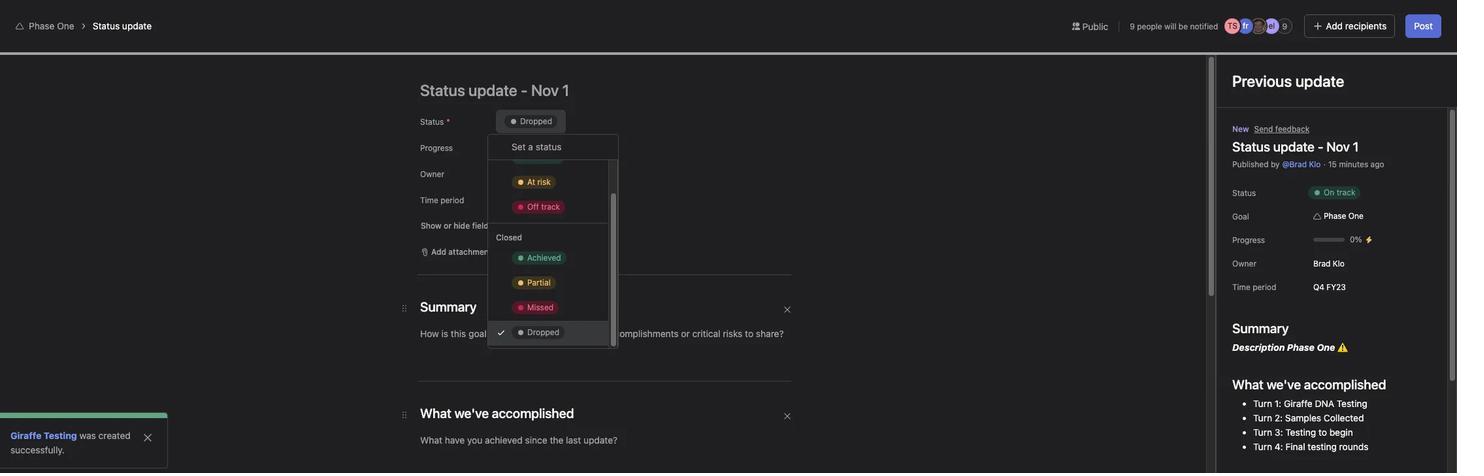 Task type: vqa. For each thing, say whether or not it's contained in the screenshot.
Task name text field corresponding to Mark complete option associated with 6th THE CONSIDER UPDATING YOUR PROJECT PROGRESS cell from the top of the Header Recently assigned TREE GRID
no



Task type: locate. For each thing, give the bounding box(es) containing it.
update inside new send feedback status update - nov 1 published by @brad klo · 15 minutes ago
[[1274, 139, 1315, 154]]

ja left el
[[1255, 21, 1264, 31]]

1 vertical spatial 0%
[[1351, 235, 1363, 245]]

time
[[420, 195, 439, 205], [1233, 282, 1251, 292]]

dropped up 'set a status'
[[520, 116, 552, 126]]

final
[[1286, 441, 1306, 452]]

on track up '.'
[[528, 152, 559, 162]]

4:
[[1275, 441, 1284, 452]]

partial
[[528, 278, 551, 288]]

1 horizontal spatial ago
[[1371, 160, 1385, 169]]

ago right ·
[[1371, 160, 1385, 169]]

q4
[[496, 195, 507, 205], [1314, 282, 1325, 292]]

0 vertical spatial minutes
[[1340, 160, 1369, 169]]

1 vertical spatial ts
[[1340, 50, 1350, 60]]

- inside 'latest status update' element
[[520, 219, 524, 231]]

1 horizontal spatial 0%
[[1351, 235, 1363, 245]]

people
[[1138, 21, 1163, 31]]

0 vertical spatial on track
[[528, 152, 559, 162]]

on right set
[[528, 152, 538, 162]]

klo
[[1310, 160, 1322, 169], [516, 169, 527, 179], [1334, 259, 1345, 268], [498, 284, 512, 295]]

begin
[[1330, 427, 1354, 438]]

turn left the 4:
[[1254, 441, 1273, 452]]

9
[[1130, 21, 1135, 31], [1283, 21, 1288, 31]]

period
[[441, 195, 464, 205], [1253, 282, 1277, 292]]

- up closed
[[520, 219, 524, 231]]

add for add billing info
[[1354, 10, 1369, 20]]

description up what
[[1233, 342, 1286, 353]]

1 horizontal spatial owner
[[1233, 259, 1257, 269]]

add billing info
[[1354, 10, 1409, 20]]

0 horizontal spatial 0%
[[533, 143, 545, 152]]

show or hide fields
[[421, 221, 493, 231]]

one
[[57, 20, 74, 31], [1349, 211, 1364, 221], [533, 255, 552, 266], [1318, 342, 1336, 353]]

minutes right ·
[[1340, 160, 1369, 169]]

*
[[447, 117, 450, 127]]

ts right bk on the top right
[[1340, 50, 1350, 60]]

published
[[1233, 160, 1269, 169]]

fr down trial
[[1243, 21, 1249, 31]]

0 horizontal spatial on track
[[528, 152, 559, 162]]

testing down samples
[[1286, 427, 1317, 438]]

0 vertical spatial period
[[441, 195, 464, 205]]

1 horizontal spatial minutes
[[1340, 160, 1369, 169]]

progress down goal
[[1233, 235, 1266, 245]]

15 down "brad klo" link
[[475, 297, 483, 307]]

add
[[1354, 10, 1369, 20], [1327, 20, 1344, 31], [431, 247, 447, 257]]

1 horizontal spatial description phase one
[[1233, 342, 1338, 353]]

track down 'set a status'
[[520, 164, 551, 179]]

1 vertical spatial description
[[1233, 342, 1286, 353]]

giraffe up successfully.
[[10, 430, 42, 441]]

1 horizontal spatial phase one link
[[1309, 210, 1370, 223]]

0 horizontal spatial nov 1
[[527, 219, 554, 231]]

nov 1 inside new send feedback status update - nov 1 published by @brad klo · 15 minutes ago
[[1327, 139, 1360, 154]]

phase one link
[[29, 20, 74, 31], [1309, 210, 1370, 223]]

15 inside new send feedback status update - nov 1 published by @brad klo · 15 minutes ago
[[1329, 160, 1338, 169]]

status
[[93, 20, 120, 31], [420, 117, 444, 127], [1233, 139, 1271, 154], [1233, 188, 1257, 198], [449, 219, 480, 231]]

1 horizontal spatial ja
[[1367, 50, 1375, 60]]

owner
[[420, 169, 445, 179], [1233, 259, 1257, 269]]

owner down goal
[[1233, 259, 1257, 269]]

9 for 9 people will be notified
[[1130, 21, 1135, 31]]

time period
[[420, 195, 464, 205], [1233, 282, 1277, 292]]

ts left left
[[1228, 21, 1238, 31]]

was
[[79, 430, 96, 441]]

0 vertical spatial q4
[[496, 195, 507, 205]]

0 vertical spatial description phase one
[[449, 255, 554, 266]]

off track
[[528, 202, 560, 212]]

on inside set a status 'menu'
[[528, 152, 538, 162]]

0 horizontal spatial owner
[[420, 169, 445, 179]]

0 vertical spatial brad
[[496, 169, 513, 179]]

owner left goal
[[420, 169, 445, 179]]

fy23
[[510, 195, 529, 205], [1327, 282, 1347, 292]]

1 vertical spatial q4 fy23
[[1314, 282, 1347, 292]]

turn left 1:
[[1254, 398, 1273, 409]]

or
[[444, 221, 452, 231]]

2 horizontal spatial brad
[[1314, 259, 1331, 268]]

1 horizontal spatial time
[[1233, 282, 1251, 292]]

⚠️ image
[[554, 256, 564, 266], [1338, 343, 1349, 353]]

0 vertical spatial on
[[528, 152, 538, 162]]

1 vertical spatial ago
[[517, 297, 531, 307]]

1 vertical spatial owner
[[1233, 259, 1257, 269]]

⚠️ image inside 'latest status update' element
[[554, 256, 564, 266]]

dropped inside dropdown button
[[520, 116, 552, 126]]

Section title text field
[[420, 405, 574, 423]]

nov 1
[[1327, 139, 1360, 154], [527, 219, 554, 231]]

status for status *
[[420, 117, 444, 127]]

summary down show or hide fields dropdown button
[[449, 241, 492, 252]]

15 right ·
[[1329, 160, 1338, 169]]

we've accomplished
[[1267, 377, 1387, 392]]

0 horizontal spatial update
[[122, 20, 152, 31]]

1 horizontal spatial brad klo
[[1314, 259, 1345, 268]]

0 vertical spatial update
[[122, 20, 152, 31]]

q4 fy23
[[496, 195, 529, 205], [1314, 282, 1347, 292]]

1 horizontal spatial q4 fy23
[[1314, 282, 1347, 292]]

ago
[[1371, 160, 1385, 169], [517, 297, 531, 307]]

1 vertical spatial fy23
[[1327, 282, 1347, 292]]

add inside popup button
[[431, 247, 447, 257]]

on track down ·
[[1325, 188, 1356, 197]]

0 vertical spatial 15
[[1329, 160, 1338, 169]]

description phase one down closed
[[449, 255, 554, 266]]

-
[[1318, 139, 1324, 154], [520, 219, 524, 231]]

info
[[1395, 10, 1409, 20]]

0 vertical spatial fr
[[1243, 21, 1249, 31]]

- up ·
[[1318, 139, 1324, 154]]

0 horizontal spatial brad klo
[[496, 169, 527, 179]]

1 vertical spatial on
[[1325, 188, 1335, 197]]

in
[[1294, 10, 1301, 20]]

0 horizontal spatial period
[[441, 195, 464, 205]]

missed
[[528, 303, 554, 312]]

0 horizontal spatial time
[[420, 195, 439, 205]]

0 vertical spatial nov 1
[[1327, 139, 1360, 154]]

attachment
[[449, 247, 492, 257]]

1 9 from the left
[[1130, 21, 1135, 31]]

@brad klo link
[[1283, 160, 1322, 169]]

description phase one for the bottommost ⚠️ icon
[[1233, 342, 1338, 353]]

1 vertical spatial time period
[[1233, 282, 1277, 292]]

0 horizontal spatial summary
[[449, 241, 492, 252]]

1 vertical spatial phase one
[[1325, 211, 1364, 221]]

testing up collected
[[1337, 398, 1368, 409]]

0 horizontal spatial on
[[528, 152, 538, 162]]

at
[[528, 177, 535, 187]]

9 for 9
[[1283, 21, 1288, 31]]

fr right bk on the top right
[[1355, 50, 1361, 60]]

0%
[[533, 143, 545, 152], [1351, 235, 1363, 245]]

1 horizontal spatial add
[[1327, 20, 1344, 31]]

update
[[122, 20, 152, 31], [1274, 139, 1315, 154], [483, 219, 517, 231]]

1 vertical spatial 15
[[475, 297, 483, 307]]

minutes inside new send feedback status update - nov 1 published by @brad klo · 15 minutes ago
[[1340, 160, 1369, 169]]

0 vertical spatial q4 fy23
[[496, 195, 529, 205]]

0 vertical spatial phase one link
[[29, 20, 74, 31]]

15 inside brad klo 15 minutes ago
[[475, 297, 483, 307]]

0 horizontal spatial ja
[[1255, 21, 1264, 31]]

0 vertical spatial fy23
[[510, 195, 529, 205]]

0 vertical spatial 0%
[[533, 143, 545, 152]]

1 vertical spatial update
[[1274, 139, 1315, 154]]

1 horizontal spatial 15
[[1329, 160, 1338, 169]]

1 vertical spatial progress
[[1233, 235, 1266, 245]]

9 down the what's
[[1283, 21, 1288, 31]]

testing up successfully.
[[44, 430, 77, 441]]

ts
[[1228, 21, 1238, 31], [1340, 50, 1350, 60]]

list box
[[575, 5, 888, 26]]

Title of update text field
[[420, 76, 813, 105]]

fr
[[1243, 21, 1249, 31], [1355, 50, 1361, 60]]

ago down partial
[[517, 297, 531, 307]]

brad klo
[[496, 169, 527, 179], [1314, 259, 1345, 268]]

0 vertical spatial -
[[1318, 139, 1324, 154]]

samples
[[1286, 413, 1322, 424]]

0 horizontal spatial ago
[[517, 297, 531, 307]]

2 horizontal spatial update
[[1274, 139, 1315, 154]]

track up '.'
[[540, 152, 559, 162]]

latest status update element
[[432, 202, 819, 325]]

add for add recipients
[[1327, 20, 1344, 31]]

be
[[1179, 21, 1189, 31]]

summary up what
[[1233, 321, 1289, 336]]

ja left 10
[[1367, 50, 1375, 60]]

progress up this
[[420, 143, 453, 153]]

1 horizontal spatial nov 1
[[1327, 139, 1360, 154]]

4 turn from the top
[[1254, 441, 1273, 452]]

dropped
[[520, 116, 552, 126], [528, 328, 560, 337]]

1 vertical spatial giraffe
[[10, 430, 42, 441]]

0 horizontal spatial description
[[449, 255, 501, 266]]

add recipients
[[1327, 20, 1387, 31]]

1 horizontal spatial update
[[483, 219, 517, 231]]

summary
[[449, 241, 492, 252], [1233, 321, 1289, 336]]

minutes
[[1340, 160, 1369, 169], [486, 297, 515, 307]]

what's in my trial?
[[1266, 10, 1334, 20]]

1 horizontal spatial -
[[1318, 139, 1324, 154]]

set a status
[[512, 141, 562, 152]]

1 horizontal spatial progress
[[1233, 235, 1266, 245]]

add attachment
[[431, 247, 492, 257]]

0 horizontal spatial ⚠️ image
[[554, 256, 564, 266]]

0 vertical spatial dropped
[[520, 116, 552, 126]]

0 horizontal spatial progress
[[420, 143, 453, 153]]

testing
[[1337, 398, 1368, 409], [1286, 427, 1317, 438], [44, 430, 77, 441]]

status for status update
[[93, 20, 120, 31]]

3 turn from the top
[[1254, 427, 1273, 438]]

1 vertical spatial fr
[[1355, 50, 1361, 60]]

description
[[449, 255, 501, 266], [1233, 342, 1286, 353]]

description up "brad klo" link
[[449, 255, 501, 266]]

description phase one up what
[[1233, 342, 1338, 353]]

a
[[528, 141, 533, 152]]

recipients
[[1346, 20, 1387, 31]]

1 vertical spatial period
[[1253, 282, 1277, 292]]

turn
[[1254, 398, 1273, 409], [1254, 413, 1273, 424], [1254, 427, 1273, 438], [1254, 441, 1273, 452]]

minutes down "brad klo" link
[[486, 297, 515, 307]]

on track
[[528, 152, 559, 162], [1325, 188, 1356, 197]]

·
[[1324, 160, 1327, 169]]

turn left 3:
[[1254, 427, 1273, 438]]

2 horizontal spatial add
[[1354, 10, 1369, 20]]

description phase one for ⚠️ icon in 'latest status update' element
[[449, 255, 554, 266]]

0 horizontal spatial 9
[[1130, 21, 1135, 31]]

1 vertical spatial time
[[1233, 282, 1251, 292]]

fields
[[472, 221, 493, 231]]

dropped radio item
[[488, 321, 609, 346]]

0 vertical spatial ts
[[1228, 21, 1238, 31]]

what's in my trial? button
[[1260, 7, 1340, 25]]

dropped down missed
[[528, 328, 560, 337]]

1 vertical spatial on track
[[1325, 188, 1356, 197]]

dropped inside radio item
[[528, 328, 560, 337]]

brad
[[496, 169, 513, 179], [1314, 259, 1331, 268], [475, 284, 495, 295]]

0 horizontal spatial q4
[[496, 195, 507, 205]]

turn left the 2:
[[1254, 413, 1273, 424]]

9 left people
[[1130, 21, 1135, 31]]

goal
[[1233, 212, 1250, 222]]

2 9 from the left
[[1283, 21, 1288, 31]]

0 horizontal spatial 15
[[475, 297, 483, 307]]

0 horizontal spatial brad
[[475, 284, 495, 295]]

recent status updates
[[432, 341, 541, 353]]

update for status update
[[122, 20, 152, 31]]

1 horizontal spatial 9
[[1283, 21, 1288, 31]]

0 vertical spatial summary
[[449, 241, 492, 252]]

status inside new send feedback status update - nov 1 published by @brad klo · 15 minutes ago
[[1233, 139, 1271, 154]]

giraffe inside what we've accomplished turn 1: giraffe dna testing turn 2: samples collected turn 3: testing to begin turn 4: final testing rounds
[[1285, 398, 1313, 409]]

on down ·
[[1325, 188, 1335, 197]]

on
[[528, 152, 538, 162], [1325, 188, 1335, 197]]

successfully.
[[10, 445, 65, 456]]

0 vertical spatial time period
[[420, 195, 464, 205]]

giraffe up samples
[[1285, 398, 1313, 409]]

0 vertical spatial giraffe
[[1285, 398, 1313, 409]]

klo inside brad klo 15 minutes ago
[[498, 284, 512, 295]]

0 vertical spatial ago
[[1371, 160, 1385, 169]]

description phase one inside 'latest status update' element
[[449, 255, 554, 266]]

.
[[551, 164, 555, 179]]



Task type: describe. For each thing, give the bounding box(es) containing it.
set
[[512, 141, 526, 152]]

klo inside new send feedback status update - nov 1 published by @brad klo · 15 minutes ago
[[1310, 160, 1322, 169]]

status update
[[93, 20, 152, 31]]

Goal name text field
[[422, 100, 1026, 147]]

el
[[1269, 21, 1276, 31]]

1 horizontal spatial time period
[[1233, 282, 1277, 292]]

2 turn from the top
[[1254, 413, 1273, 424]]

0 horizontal spatial time period
[[420, 195, 464, 205]]

at risk
[[528, 177, 551, 187]]

description inside 'latest status update' element
[[449, 255, 501, 266]]

1 horizontal spatial description
[[1233, 342, 1286, 353]]

update for status update - nov 1
[[483, 219, 517, 231]]

send feedback link
[[1255, 124, 1310, 135]]

what
[[1233, 377, 1264, 392]]

trial?
[[1316, 10, 1334, 20]]

0 horizontal spatial fy23
[[510, 195, 529, 205]]

show
[[421, 221, 442, 231]]

was created successfully.
[[10, 430, 131, 456]]

1 horizontal spatial fr
[[1355, 50, 1361, 60]]

closed
[[496, 233, 522, 243]]

Section title text field
[[420, 298, 477, 316]]

post
[[1415, 20, 1434, 31]]

1 vertical spatial ja
[[1367, 50, 1375, 60]]

sub-
[[520, 431, 537, 441]]

1 horizontal spatial brad
[[496, 169, 513, 179]]

0 vertical spatial ja
[[1255, 21, 1264, 31]]

1 vertical spatial summary
[[1233, 321, 1289, 336]]

phase inside 'latest status update' element
[[504, 255, 531, 266]]

free trial 17 days left
[[1211, 6, 1253, 25]]

hide
[[454, 221, 470, 231]]

rounds
[[1340, 441, 1369, 452]]

send
[[1255, 124, 1274, 134]]

0 vertical spatial phase one
[[29, 20, 74, 31]]

dropped button
[[496, 110, 566, 133]]

my
[[1303, 10, 1314, 20]]

no
[[507, 431, 518, 441]]

notified
[[1191, 21, 1219, 31]]

status for status update - nov 1
[[449, 219, 480, 231]]

1 vertical spatial ⚠️ image
[[1338, 343, 1349, 353]]

what we've accomplished turn 1: giraffe dna testing turn 2: samples collected turn 3: testing to begin turn 4: final testing rounds
[[1233, 377, 1387, 452]]

1 horizontal spatial testing
[[1286, 427, 1317, 438]]

0.00
[[449, 428, 476, 443]]

3:
[[1275, 427, 1284, 438]]

2:
[[1275, 413, 1283, 424]]

0 horizontal spatial testing
[[44, 430, 77, 441]]

is
[[489, 164, 498, 179]]

to
[[1319, 427, 1328, 438]]

bk
[[1327, 50, 1337, 60]]

created
[[98, 430, 131, 441]]

show or hide fields button
[[415, 217, 509, 235]]

public
[[1083, 21, 1109, 32]]

achieved
[[528, 253, 561, 263]]

status *
[[420, 117, 450, 127]]

track right off
[[542, 202, 560, 212]]

brad inside brad klo 15 minutes ago
[[475, 284, 495, 295]]

1 horizontal spatial on
[[1325, 188, 1335, 197]]

add billing info button
[[1348, 7, 1415, 25]]

summary inside 'latest status update' element
[[449, 241, 492, 252]]

1 horizontal spatial phase one
[[1325, 211, 1364, 221]]

1 vertical spatial phase one link
[[1309, 210, 1370, 223]]

risk
[[538, 177, 551, 187]]

set a status menu
[[488, 135, 618, 348]]

previous update
[[1233, 72, 1345, 90]]

add recipients button
[[1305, 14, 1396, 38]]

track down new send feedback status update - nov 1 published by @brad klo · 15 minutes ago
[[1337, 188, 1356, 197]]

1 horizontal spatial q4
[[1314, 282, 1325, 292]]

1:
[[1275, 398, 1282, 409]]

1 horizontal spatial ts
[[1340, 50, 1350, 60]]

goals
[[537, 431, 557, 441]]

recent
[[432, 341, 466, 353]]

0 vertical spatial progress
[[420, 143, 453, 153]]

new
[[1233, 124, 1250, 134]]

feedback
[[1276, 124, 1310, 134]]

connected
[[559, 431, 598, 441]]

2 horizontal spatial testing
[[1337, 398, 1368, 409]]

add attachment button
[[415, 243, 498, 262]]

today
[[438, 378, 460, 388]]

status update - nov 1
[[449, 219, 554, 231]]

17
[[1211, 15, 1219, 25]]

share
[[1415, 50, 1436, 60]]

remove section image
[[784, 306, 792, 314]]

minutes inside brad klo 15 minutes ago
[[486, 297, 515, 307]]

status for status
[[1233, 188, 1257, 198]]

goal
[[460, 164, 486, 179]]

new send feedback status update - nov 1 published by @brad klo · 15 minutes ago
[[1233, 124, 1385, 169]]

10
[[1380, 51, 1389, 60]]

9 people will be notified
[[1130, 21, 1219, 31]]

free
[[1220, 6, 1236, 16]]

no sub-goals connected
[[507, 431, 598, 441]]

0 horizontal spatial phase one link
[[29, 20, 74, 31]]

status updates
[[469, 341, 541, 353]]

remove section image
[[784, 413, 792, 420]]

on
[[501, 164, 517, 179]]

1 horizontal spatial on track
[[1325, 188, 1356, 197]]

giraffe testing
[[10, 430, 77, 441]]

will
[[1165, 21, 1177, 31]]

0 vertical spatial brad klo
[[496, 169, 527, 179]]

1 horizontal spatial fy23
[[1327, 282, 1347, 292]]

this
[[432, 164, 457, 179]]

off
[[528, 202, 539, 212]]

brad klo 15 minutes ago
[[475, 284, 531, 307]]

by
[[1272, 160, 1280, 169]]

ago inside brad klo 15 minutes ago
[[517, 297, 531, 307]]

1 turn from the top
[[1254, 398, 1273, 409]]

billing
[[1371, 10, 1393, 20]]

this goal is on track .
[[432, 164, 555, 179]]

ago inside new send feedback status update - nov 1 published by @brad klo · 15 minutes ago
[[1371, 160, 1385, 169]]

status
[[536, 141, 562, 152]]

0 horizontal spatial giraffe
[[10, 430, 42, 441]]

one inside 'latest status update' element
[[533, 255, 552, 266]]

0 horizontal spatial fr
[[1243, 21, 1249, 31]]

0 vertical spatial time
[[420, 195, 439, 205]]

on track inside set a status 'menu'
[[528, 152, 559, 162]]

dna
[[1316, 398, 1335, 409]]

0 vertical spatial owner
[[420, 169, 445, 179]]

1 vertical spatial brad klo
[[1314, 259, 1345, 268]]

testing
[[1308, 441, 1338, 452]]

left
[[1240, 15, 1253, 25]]

close image
[[143, 433, 153, 443]]

add for add attachment
[[431, 247, 447, 257]]

what's
[[1266, 10, 1292, 20]]

collected
[[1324, 413, 1365, 424]]

giraffe testing link
[[10, 430, 77, 441]]

post button
[[1406, 14, 1442, 38]]

nov 1 inside 'latest status update' element
[[527, 219, 554, 231]]

- inside new send feedback status update - nov 1 published by @brad klo · 15 minutes ago
[[1318, 139, 1324, 154]]

trial
[[1238, 6, 1253, 16]]

0 horizontal spatial ts
[[1228, 21, 1238, 31]]

@brad
[[1283, 160, 1308, 169]]

1 horizontal spatial period
[[1253, 282, 1277, 292]]



